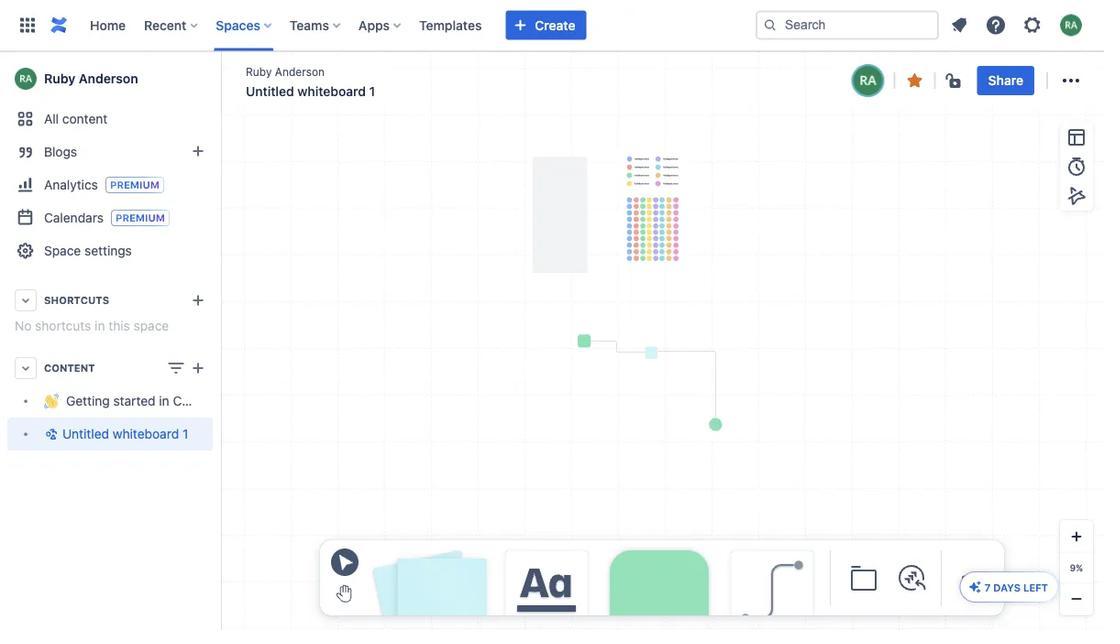 Task type: vqa. For each thing, say whether or not it's contained in the screenshot.
topmost 101
no



Task type: locate. For each thing, give the bounding box(es) containing it.
0 vertical spatial premium image
[[105, 177, 164, 194]]

1 down 'apps' at the top of page
[[369, 84, 375, 99]]

0 horizontal spatial in
[[95, 319, 105, 334]]

1 horizontal spatial anderson
[[275, 65, 325, 78]]

0 vertical spatial in
[[95, 319, 105, 334]]

collapse sidebar image
[[200, 61, 240, 97]]

whiteboard down getting started in confluence
[[113, 427, 179, 442]]

no restrictions image
[[944, 70, 966, 92]]

untitled down getting
[[62, 427, 109, 442]]

blogs link
[[7, 136, 213, 169]]

1 down confluence
[[182, 427, 188, 442]]

7
[[985, 582, 991, 594]]

all
[[44, 111, 59, 127]]

premium image down blogs link
[[105, 177, 164, 194]]

premium image up space settings link
[[111, 210, 170, 227]]

analytics
[[44, 177, 98, 192]]

1 vertical spatial 1
[[182, 427, 188, 442]]

whiteboard inside ruby anderson untitled whiteboard 1
[[297, 84, 366, 99]]

untitled right collapse sidebar image
[[246, 84, 294, 99]]

add shortcut image
[[187, 290, 209, 312]]

1 horizontal spatial in
[[159, 394, 169, 409]]

0 vertical spatial untitled
[[246, 84, 294, 99]]

confluence image
[[48, 14, 70, 36], [48, 14, 70, 36]]

0 horizontal spatial 1
[[182, 427, 188, 442]]

1 horizontal spatial untitled
[[246, 84, 294, 99]]

ruby up all
[[44, 71, 75, 86]]

anderson inside ruby anderson untitled whiteboard 1
[[275, 65, 325, 78]]

templates
[[419, 17, 482, 33]]

1
[[369, 84, 375, 99], [182, 427, 188, 442]]

whiteboard
[[297, 84, 366, 99], [113, 427, 179, 442]]

0 horizontal spatial anderson
[[79, 71, 138, 86]]

0 vertical spatial 1
[[369, 84, 375, 99]]

content
[[44, 363, 95, 375]]

1 vertical spatial in
[[159, 394, 169, 409]]

templates link
[[414, 11, 487, 40]]

anderson inside space element
[[79, 71, 138, 86]]

ruby
[[246, 65, 272, 78], [44, 71, 75, 86]]

in left the this
[[95, 319, 105, 334]]

whiteboard inside 'tree'
[[113, 427, 179, 442]]

1 vertical spatial whiteboard
[[113, 427, 179, 442]]

more actions image
[[1060, 70, 1082, 92]]

0 horizontal spatial ruby
[[44, 71, 75, 86]]

tree containing getting started in confluence
[[7, 385, 240, 451]]

create
[[535, 17, 576, 33]]

ruby anderson link down teams at left
[[246, 64, 325, 79]]

ruby anderson link up all content link
[[7, 61, 213, 97]]

ruby right collapse sidebar image
[[246, 65, 272, 78]]

apps
[[358, 17, 390, 33]]

0 horizontal spatial whiteboard
[[113, 427, 179, 442]]

0 vertical spatial whiteboard
[[297, 84, 366, 99]]

ruby anderson link
[[7, 61, 213, 97], [246, 64, 325, 79]]

tree
[[7, 385, 240, 451]]

shortcuts
[[44, 295, 109, 307]]

space settings
[[44, 243, 132, 259]]

getting
[[66, 394, 110, 409]]

premium image inside analytics link
[[105, 177, 164, 194]]

1 vertical spatial premium image
[[111, 210, 170, 227]]

no shortcuts in this space
[[15, 319, 169, 334]]

confluence
[[173, 394, 240, 409]]

7 days left
[[985, 582, 1048, 594]]

premium image
[[105, 177, 164, 194], [111, 210, 170, 227]]

premium image inside the 'calendars' link
[[111, 210, 170, 227]]

change view image
[[165, 358, 187, 380]]

home link
[[84, 11, 131, 40]]

tree inside space element
[[7, 385, 240, 451]]

notification icon image
[[948, 14, 970, 36]]

1 horizontal spatial whiteboard
[[297, 84, 366, 99]]

getting started in confluence link
[[7, 385, 240, 418]]

space element
[[0, 51, 240, 631]]

anderson up all content link
[[79, 71, 138, 86]]

blogs
[[44, 144, 77, 160]]

analytics link
[[7, 169, 213, 202]]

1 horizontal spatial ruby
[[246, 65, 272, 78]]

this
[[108, 319, 130, 334]]

1 vertical spatial untitled
[[62, 427, 109, 442]]

untitled
[[246, 84, 294, 99], [62, 427, 109, 442]]

ruby inside ruby anderson untitled whiteboard 1
[[246, 65, 272, 78]]

getting started in confluence
[[66, 394, 240, 409]]

all content
[[44, 111, 108, 127]]

ruby inside ruby anderson link
[[44, 71, 75, 86]]

0 horizontal spatial untitled
[[62, 427, 109, 442]]

in
[[95, 319, 105, 334], [159, 394, 169, 409]]

space settings link
[[7, 235, 213, 268]]

7 days left button
[[961, 573, 1057, 603]]

unstar image
[[904, 70, 926, 92]]

whiteboard down teams dropdown button
[[297, 84, 366, 99]]

create a blog image
[[187, 140, 209, 162]]

create content image
[[187, 358, 209, 380]]

1 horizontal spatial 1
[[369, 84, 375, 99]]

Search field
[[756, 11, 939, 40]]

in inside 'tree'
[[159, 394, 169, 409]]

anderson down teams at left
[[275, 65, 325, 78]]

untitled whiteboard 1 link
[[7, 418, 213, 451]]

anderson for ruby anderson
[[79, 71, 138, 86]]

ruby anderson
[[44, 71, 138, 86]]

in right the started
[[159, 394, 169, 409]]

banner
[[0, 0, 1104, 51]]

teams
[[290, 17, 329, 33]]

anderson
[[275, 65, 325, 78], [79, 71, 138, 86]]

1 inside space element
[[182, 427, 188, 442]]



Task type: describe. For each thing, give the bounding box(es) containing it.
ruby anderson untitled whiteboard 1
[[246, 65, 375, 99]]

your profile and preferences image
[[1060, 14, 1082, 36]]

0 horizontal spatial ruby anderson link
[[7, 61, 213, 97]]

started
[[113, 394, 156, 409]]

global element
[[11, 0, 752, 51]]

no
[[15, 319, 32, 334]]

ruby for ruby anderson
[[44, 71, 75, 86]]

in for started
[[159, 394, 169, 409]]

space
[[133, 319, 169, 334]]

untitled inside space element
[[62, 427, 109, 442]]

premium image for calendars
[[111, 210, 170, 227]]

days
[[994, 582, 1021, 594]]

recent button
[[139, 11, 205, 40]]

1 horizontal spatial ruby anderson link
[[246, 64, 325, 79]]

ruby anderson image
[[854, 66, 883, 95]]

content
[[62, 111, 108, 127]]

all content link
[[7, 103, 213, 136]]

help icon image
[[985, 14, 1007, 36]]

left
[[1023, 582, 1048, 594]]

share
[[988, 73, 1023, 88]]

recent
[[144, 17, 186, 33]]

shortcuts
[[35, 319, 91, 334]]

shortcuts button
[[7, 284, 213, 317]]

create button
[[506, 11, 587, 40]]

search image
[[763, 18, 778, 33]]

appswitcher icon image
[[17, 14, 39, 36]]

settings
[[84, 243, 132, 259]]

untitled whiteboard 1
[[62, 427, 188, 442]]

anderson for ruby anderson untitled whiteboard 1
[[275, 65, 325, 78]]

teams button
[[284, 11, 347, 40]]

calendars link
[[7, 202, 213, 235]]

spaces button
[[210, 11, 279, 40]]

content button
[[7, 352, 213, 385]]

premium image for analytics
[[105, 177, 164, 194]]

settings icon image
[[1022, 14, 1044, 36]]

share button
[[977, 66, 1035, 95]]

banner containing home
[[0, 0, 1104, 51]]

untitled inside ruby anderson untitled whiteboard 1
[[246, 84, 294, 99]]

home
[[90, 17, 126, 33]]

in for shortcuts
[[95, 319, 105, 334]]

1 inside ruby anderson untitled whiteboard 1
[[369, 84, 375, 99]]

premium icon image
[[968, 581, 983, 595]]

ruby for ruby anderson untitled whiteboard 1
[[246, 65, 272, 78]]

spaces
[[216, 17, 260, 33]]

calendars
[[44, 210, 104, 225]]

space
[[44, 243, 81, 259]]

apps button
[[353, 11, 408, 40]]



